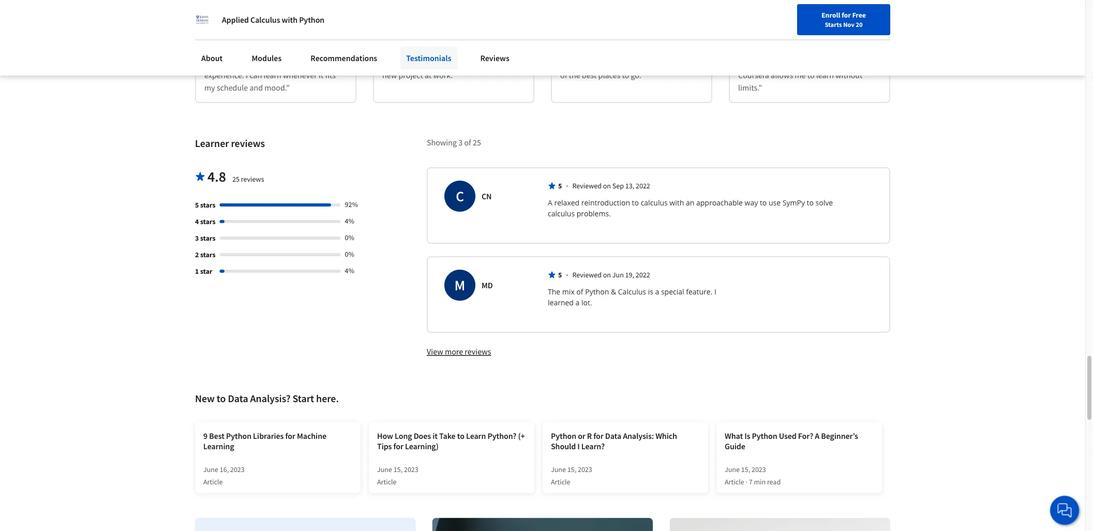 Task type: describe. For each thing, give the bounding box(es) containing it.
i inside "when i need courses on topics that my university doesn't offer, coursera is one of the best places to go."
[[585, 45, 588, 56]]

4
[[195, 217, 199, 227]]

need
[[589, 45, 607, 56]]

what
[[725, 431, 743, 442]]

way
[[745, 198, 759, 208]]

"i directly applied the concepts and skills i learned from my courses to an exciting new project at work."
[[383, 45, 523, 81]]

stars for 5 stars
[[200, 201, 216, 210]]

1 vertical spatial 25
[[233, 175, 240, 184]]

tips
[[377, 442, 392, 452]]

a inside a relaxed reintroduction to calculus with an approachable way to use sympy to solve calculus problems.
[[548, 198, 553, 208]]

analysis?
[[250, 392, 291, 405]]

view more reviews
[[427, 347, 491, 357]]

offer,
[[624, 58, 642, 68]]

machine
[[297, 431, 327, 442]]

university
[[561, 58, 595, 68]]

learned inside the mix of python & calculus is a special feature. i learned a lot.
[[548, 298, 574, 308]]

0 horizontal spatial a
[[576, 298, 580, 308]]

article for how long does it take to learn python? (+ tips for learning)
[[377, 477, 397, 487]]

a.
[[817, 18, 824, 29]]

and inside "i directly applied the concepts and skills i learned from my courses to an exciting new project at work."
[[491, 45, 504, 56]]

an inside "i directly applied the concepts and skills i learned from my courses to an exciting new project at work."
[[482, 58, 491, 68]]

learning)
[[405, 442, 439, 452]]

learn for more
[[817, 70, 834, 81]]

·
[[746, 477, 748, 487]]

modules link
[[246, 47, 288, 69]]

9 best python libraries for machine learning
[[203, 431, 327, 452]]

for inside how long does it take to learn python? (+ tips for learning)
[[394, 442, 404, 452]]

2023 for long
[[404, 465, 419, 474]]

0 vertical spatial new
[[829, 33, 842, 42]]

i inside python or r for data analysis: which should i learn?
[[578, 442, 580, 452]]

to inside how long does it take to learn python? (+ tips for learning)
[[457, 431, 465, 442]]

chaitanya
[[780, 18, 815, 29]]

mood."
[[265, 83, 290, 93]]

to left "solve"
[[807, 198, 814, 208]]

whenever
[[283, 70, 317, 81]]

english
[[887, 32, 913, 43]]

4% for 4 stars
[[345, 217, 355, 226]]

reviews link
[[474, 47, 516, 69]]

the inside "i directly applied the concepts and skills i learned from my courses to an exciting new project at work."
[[445, 45, 457, 56]]

"learning isn't just about being better at your job: it's so much more than that. coursera allows me to learn without limits."
[[739, 45, 878, 93]]

to down 13,
[[632, 198, 639, 208]]

topics
[[647, 45, 668, 56]]

or
[[578, 431, 586, 442]]

so
[[783, 58, 791, 68]]

m
[[455, 276, 466, 295]]

0% for 3 stars
[[345, 233, 355, 243]]

recommendations
[[311, 53, 378, 63]]

an inside "to be able to take courses at my own pace and rhythm has been an amazing experience. i can learn whenever it fits my schedule and mood."
[[297, 58, 306, 68]]

1 horizontal spatial and
[[250, 83, 263, 93]]

which
[[656, 431, 678, 442]]

reviews inside view more reviews link
[[465, 347, 491, 357]]

to inside "i directly applied the concepts and skills i learned from my courses to an exciting new project at work."
[[473, 58, 480, 68]]

find
[[799, 33, 812, 42]]

applied
[[418, 45, 444, 56]]

15, for tips
[[394, 465, 403, 474]]

&
[[611, 287, 617, 297]]

2 stars
[[195, 250, 216, 260]]

article for 9 best python libraries for machine learning
[[203, 477, 223, 487]]

johns hopkins university image
[[195, 12, 210, 27]]

of for showing 3 of 25
[[465, 137, 472, 148]]

python or r for data analysis: which should i learn?
[[551, 431, 678, 452]]

nov
[[844, 20, 855, 28]]

your inside the "learning isn't just about being better at your job: it's so much more than that. coursera allows me to learn without limits."
[[739, 58, 754, 68]]

"to be able to take courses at my own pace and rhythm has been an amazing experience. i can learn whenever it fits my schedule and mood."
[[204, 45, 337, 93]]

to inside the "learning isn't just about being better at your job: it's so much more than that. coursera allows me to learn without limits."
[[808, 70, 815, 81]]

data inside python or r for data analysis: which should i learn?
[[606, 431, 622, 442]]

stars for 3 stars
[[200, 234, 216, 243]]

analysis:
[[623, 431, 654, 442]]

doesn't
[[596, 58, 622, 68]]

20
[[856, 20, 863, 28]]

on inside "when i need courses on topics that my university doesn't offer, coursera is one of the best places to go."
[[636, 45, 645, 56]]

0 vertical spatial calculus
[[641, 198, 668, 208]]

learner reviews
[[195, 137, 265, 150]]

universities link
[[149, 0, 211, 21]]

"when i need courses on topics that my university doesn't offer, coursera is one of the best places to go."
[[561, 45, 696, 81]]

of inside "when i need courses on topics that my university doesn't offer, coursera is one of the best places to go."
[[561, 70, 568, 81]]

1 vertical spatial new
[[195, 392, 215, 405]]

at inside "i directly applied the concepts and skills i learned from my courses to an exciting new project at work."
[[425, 70, 432, 81]]

reviewed on sep 13, 2022
[[573, 181, 651, 191]]

recommendations link
[[305, 47, 384, 69]]

python right since
[[299, 14, 325, 25]]

3 stars
[[195, 234, 216, 243]]

sympy
[[783, 198, 805, 208]]

english button
[[869, 21, 931, 54]]

use
[[769, 198, 781, 208]]

0 horizontal spatial calculus
[[548, 209, 575, 219]]

19,
[[626, 271, 635, 280]]

own
[[319, 45, 334, 56]]

0 horizontal spatial more
[[445, 347, 463, 357]]

for inside python or r for data analysis: which should i learn?
[[594, 431, 604, 442]]

at for better
[[871, 45, 878, 56]]

to up best
[[217, 392, 226, 405]]

felipe m. learner since 2018
[[246, 12, 310, 35]]

1 vertical spatial learner
[[195, 137, 229, 150]]

starts
[[825, 20, 843, 28]]

my left own
[[307, 45, 318, 56]]

isn't
[[774, 45, 789, 56]]

5 stars
[[195, 201, 216, 210]]

star
[[200, 267, 213, 276]]

pace
[[204, 58, 221, 68]]

the mix of python & calculus is a special feature. i learned a lot.
[[548, 287, 719, 308]]

chat with us image
[[1057, 502, 1074, 519]]

i inside "i directly applied the concepts and skills i learned from my courses to an exciting new project at work."
[[383, 58, 385, 68]]

amazing
[[308, 58, 337, 68]]

calculus inside the mix of python & calculus is a special feature. i learned a lot.
[[619, 287, 647, 297]]

much
[[792, 58, 812, 68]]

fits
[[325, 70, 336, 81]]

mix
[[563, 287, 575, 297]]

my inside "when i need courses on topics that my university doesn't offer, coursera is one of the best places to go."
[[686, 45, 696, 56]]

lot.
[[582, 298, 593, 308]]

1 vertical spatial and
[[223, 58, 236, 68]]

view more reviews link
[[427, 346, 491, 357]]

is
[[745, 431, 751, 442]]

places
[[599, 70, 621, 81]]

reviews for 25 reviews
[[241, 175, 264, 184]]

it inside "to be able to take courses at my own pace and rhythm has been an amazing experience. i can learn whenever it fits my schedule and mood."
[[319, 70, 324, 81]]

job:
[[756, 58, 769, 68]]

"learning
[[739, 45, 773, 56]]

schedule
[[217, 83, 248, 93]]

enroll
[[822, 10, 841, 20]]

2023 for or
[[578, 465, 593, 474]]

article for what is python used for? a beginner's guide
[[725, 477, 745, 487]]

concepts
[[459, 45, 490, 56]]

reviews for learner reviews
[[231, 137, 265, 150]]

to left use
[[760, 198, 767, 208]]

limits."
[[739, 83, 763, 93]]

coursera inside the "learning isn't just about being better at your job: it's so much more than that. coursera allows me to learn without limits."
[[739, 70, 770, 81]]

felipe
[[246, 12, 267, 23]]

python inside the mix of python & calculus is a special feature. i learned a lot.
[[586, 287, 609, 297]]

2018
[[293, 25, 310, 35]]

exciting
[[492, 58, 519, 68]]

the
[[548, 287, 561, 297]]



Task type: locate. For each thing, give the bounding box(es) containing it.
reviews
[[481, 53, 510, 63]]

best
[[582, 70, 597, 81]]

python left or
[[551, 431, 577, 442]]

0 horizontal spatial learner
[[195, 137, 229, 150]]

1 vertical spatial is
[[648, 287, 654, 297]]

0 vertical spatial the
[[445, 45, 457, 56]]

0 horizontal spatial coursera
[[643, 58, 674, 68]]

1 horizontal spatial 15,
[[568, 465, 577, 474]]

the down university
[[569, 70, 581, 81]]

stars up the 4 stars
[[200, 201, 216, 210]]

courses inside "to be able to take courses at my own pace and rhythm has been an amazing experience. i can learn whenever it fits my schedule and mood."
[[270, 45, 297, 56]]

i inside the mix of python & calculus is a special feature. i learned a lot.
[[715, 287, 717, 297]]

4 2023 from the left
[[752, 465, 767, 474]]

new
[[383, 70, 397, 81]]

applied
[[222, 14, 249, 25]]

is left special
[[648, 287, 654, 297]]

and up 'exciting'
[[491, 45, 504, 56]]

4 june from the left
[[725, 465, 740, 474]]

learn inside the "learning isn't just about being better at your job: it's so much more than that. coursera allows me to learn without limits."
[[817, 70, 834, 81]]

min
[[754, 477, 766, 487]]

sep
[[613, 181, 624, 191]]

1 vertical spatial calculus
[[619, 287, 647, 297]]

4 article from the left
[[725, 477, 745, 487]]

approachable
[[697, 198, 743, 208]]

article down 16,
[[203, 477, 223, 487]]

1 horizontal spatial it
[[433, 431, 438, 442]]

at
[[299, 45, 305, 56], [871, 45, 878, 56], [425, 70, 432, 81]]

i left need
[[585, 45, 588, 56]]

1 horizontal spatial an
[[482, 58, 491, 68]]

15, for learn?
[[568, 465, 577, 474]]

of
[[561, 70, 568, 81], [465, 137, 472, 148], [577, 287, 584, 297]]

it left fits
[[319, 70, 324, 81]]

1 vertical spatial coursera
[[739, 70, 770, 81]]

1 horizontal spatial calculus
[[619, 287, 647, 297]]

2 vertical spatial 5
[[559, 271, 562, 280]]

1 vertical spatial more
[[445, 347, 463, 357]]

2 2022 from the top
[[636, 271, 651, 280]]

applied calculus with python
[[222, 14, 325, 25]]

0 vertical spatial with
[[282, 14, 298, 25]]

0 vertical spatial reviews
[[231, 137, 265, 150]]

0 horizontal spatial your
[[739, 58, 754, 68]]

2 stars from the top
[[200, 217, 216, 227]]

5 for m
[[559, 271, 562, 280]]

3 15, from the left
[[742, 465, 751, 474]]

2 horizontal spatial of
[[577, 287, 584, 297]]

stars up 2 stars
[[200, 234, 216, 243]]

calculus
[[641, 198, 668, 208], [548, 209, 575, 219]]

and up experience.
[[223, 58, 236, 68]]

1 vertical spatial 3
[[195, 234, 199, 243]]

courses up work."
[[445, 58, 472, 68]]

of down university
[[561, 70, 568, 81]]

1 june 15, 2023 article from the left
[[377, 465, 419, 487]]

reviewed for m
[[573, 271, 602, 280]]

r
[[587, 431, 592, 442]]

article inside the june 15, 2023 article · 7 min read
[[725, 477, 745, 487]]

a right for? at the bottom right of the page
[[816, 431, 820, 442]]

more inside the "learning isn't just about being better at your job: it's so much more than that. coursera allows me to learn without limits."
[[814, 58, 832, 68]]

calculus down the reviewed on sep 13, 2022
[[641, 198, 668, 208]]

1 vertical spatial 0%
[[345, 250, 355, 259]]

me
[[795, 70, 806, 81]]

courses up the offer,
[[608, 45, 635, 56]]

for up nov on the top of the page
[[842, 10, 851, 20]]

0 horizontal spatial 15,
[[394, 465, 403, 474]]

2 june 15, 2023 article from the left
[[551, 465, 593, 487]]

learn for has
[[264, 70, 281, 81]]

0 vertical spatial data
[[228, 392, 248, 405]]

at inside the "learning isn't just about being better at your job: it's so much more than that. coursera allows me to learn without limits."
[[871, 45, 878, 56]]

modules
[[252, 53, 282, 63]]

june for how long does it take to learn python? (+ tips for learning)
[[377, 465, 392, 474]]

4 stars from the top
[[200, 250, 216, 260]]

skills
[[506, 45, 523, 56]]

2023 for best
[[230, 465, 245, 474]]

for right "r"
[[594, 431, 604, 442]]

reviews right 4.8
[[241, 175, 264, 184]]

of right mix
[[577, 287, 584, 297]]

my up one
[[686, 45, 696, 56]]

0 horizontal spatial with
[[282, 14, 298, 25]]

4 stars
[[195, 217, 216, 227]]

more
[[814, 58, 832, 68], [445, 347, 463, 357]]

9
[[203, 431, 208, 442]]

2 horizontal spatial courses
[[608, 45, 635, 56]]

1 horizontal spatial courses
[[445, 58, 472, 68]]

i left can
[[246, 70, 248, 81]]

with inside a relaxed reintroduction to calculus with an approachable way to use sympy to solve calculus problems.
[[670, 198, 685, 208]]

project
[[399, 70, 423, 81]]

3 right showing
[[459, 137, 463, 148]]

1 horizontal spatial coursera
[[739, 70, 770, 81]]

coursera up limits."
[[739, 70, 770, 81]]

what is python used for? a beginner's guide
[[725, 431, 859, 452]]

0 horizontal spatial 25
[[233, 175, 240, 184]]

None search field
[[148, 27, 396, 48]]

to right take
[[457, 431, 465, 442]]

work."
[[434, 70, 456, 81]]

reviewed
[[573, 181, 602, 191], [573, 271, 602, 280]]

1 4% from the top
[[345, 217, 355, 226]]

2 learn from the left
[[817, 70, 834, 81]]

learner up 4.8
[[195, 137, 229, 150]]

does
[[414, 431, 431, 442]]

0 horizontal spatial and
[[223, 58, 236, 68]]

my inside "i directly applied the concepts and skills i learned from my courses to an exciting new project at work."
[[433, 58, 443, 68]]

june for python or r for data analysis: which should i learn?
[[551, 465, 566, 474]]

python
[[299, 14, 325, 25], [586, 287, 609, 297], [226, 431, 252, 442], [551, 431, 577, 442], [752, 431, 778, 442]]

to inside "to be able to take courses at my own pace and rhythm has been an amazing experience. i can learn whenever it fits my schedule and mood."
[[245, 45, 252, 56]]

a left relaxed
[[548, 198, 553, 208]]

learner down felipe
[[246, 25, 272, 35]]

my down experience.
[[204, 83, 215, 93]]

4.8
[[208, 168, 226, 186]]

1 vertical spatial with
[[670, 198, 685, 208]]

0 vertical spatial your
[[814, 33, 827, 42]]

to down concepts
[[473, 58, 480, 68]]

used
[[779, 431, 797, 442]]

1 vertical spatial 4%
[[345, 266, 355, 276]]

5
[[559, 181, 562, 191], [195, 201, 199, 210], [559, 271, 562, 280]]

cn
[[482, 191, 492, 202]]

take
[[254, 45, 269, 56]]

1 vertical spatial 5
[[195, 201, 199, 210]]

4% for 1 star
[[345, 266, 355, 276]]

15, up ·
[[742, 465, 751, 474]]

your down ""learning" at the top right of page
[[739, 58, 754, 68]]

25 right showing
[[473, 137, 481, 148]]

for left machine
[[286, 431, 296, 442]]

1 horizontal spatial the
[[569, 70, 581, 81]]

stars right 2
[[200, 250, 216, 260]]

2022 right 13,
[[636, 181, 651, 191]]

2023 down learning) on the left of the page
[[404, 465, 419, 474]]

0 horizontal spatial courses
[[270, 45, 297, 56]]

2 vertical spatial reviews
[[465, 347, 491, 357]]

for?
[[799, 431, 814, 442]]

june inside the june 15, 2023 article · 7 min read
[[725, 465, 740, 474]]

a inside what is python used for? a beginner's guide
[[816, 431, 820, 442]]

0 vertical spatial is
[[676, 58, 682, 68]]

1 june from the left
[[203, 465, 218, 474]]

reviewed up reintroduction
[[573, 181, 602, 191]]

learned down "the"
[[548, 298, 574, 308]]

3 2023 from the left
[[578, 465, 593, 474]]

new down starts
[[829, 33, 842, 42]]

0 horizontal spatial at
[[299, 45, 305, 56]]

15, down long
[[394, 465, 403, 474]]

article inside 'june 16, 2023 article'
[[203, 477, 223, 487]]

0 vertical spatial 5
[[559, 181, 562, 191]]

learned inside "i directly applied the concepts and skills i learned from my courses to an exciting new project at work."
[[386, 58, 413, 68]]

on up the offer,
[[636, 45, 645, 56]]

2 vertical spatial on
[[603, 271, 611, 280]]

3 down "4"
[[195, 234, 199, 243]]

0 vertical spatial of
[[561, 70, 568, 81]]

new
[[829, 33, 842, 42], [195, 392, 215, 405]]

of inside the mix of python & calculus is a special feature. i learned a lot.
[[577, 287, 584, 297]]

python up lot.
[[586, 287, 609, 297]]

for inside the enroll for free starts nov 20
[[842, 10, 851, 20]]

0 vertical spatial 0%
[[345, 233, 355, 243]]

find your new career link
[[794, 31, 869, 44]]

1 vertical spatial reviewed
[[573, 271, 602, 280]]

june down the tips
[[377, 465, 392, 474]]

1 vertical spatial 2022
[[636, 271, 651, 280]]

of for the mix of python & calculus is a special feature. i learned a lot.
[[577, 287, 584, 297]]

learn down has
[[264, 70, 281, 81]]

0 vertical spatial reviewed
[[573, 181, 602, 191]]

new up the '9'
[[195, 392, 215, 405]]

0 horizontal spatial june 15, 2023 article
[[377, 465, 419, 487]]

that.
[[851, 58, 868, 68]]

0 vertical spatial a
[[548, 198, 553, 208]]

about link
[[195, 47, 229, 69]]

on for m
[[603, 271, 611, 280]]

june
[[203, 465, 218, 474], [377, 465, 392, 474], [551, 465, 566, 474], [725, 465, 740, 474]]

june 15, 2023 article for learn?
[[551, 465, 593, 487]]

0 vertical spatial 3
[[459, 137, 463, 148]]

0% for 2 stars
[[345, 250, 355, 259]]

june 15, 2023 article down should
[[551, 465, 593, 487]]

better
[[848, 45, 869, 56]]

at right 'better'
[[871, 45, 878, 56]]

an left approachable
[[686, 198, 695, 208]]

learner inside the 'felipe m. learner since 2018'
[[246, 25, 272, 35]]

2 horizontal spatial at
[[871, 45, 878, 56]]

2 vertical spatial of
[[577, 287, 584, 297]]

0 horizontal spatial learned
[[386, 58, 413, 68]]

2 15, from the left
[[568, 465, 577, 474]]

1 horizontal spatial 25
[[473, 137, 481, 148]]

learning
[[203, 442, 234, 452]]

on left sep
[[603, 181, 611, 191]]

free
[[853, 10, 867, 20]]

from
[[414, 58, 431, 68]]

start
[[293, 392, 314, 405]]

on left jun
[[603, 271, 611, 280]]

for
[[842, 10, 851, 20], [286, 431, 296, 442], [594, 431, 604, 442], [394, 442, 404, 452]]

experience.
[[204, 70, 244, 81]]

1 vertical spatial it
[[433, 431, 438, 442]]

0 horizontal spatial a
[[548, 198, 553, 208]]

1 horizontal spatial of
[[561, 70, 568, 81]]

0 vertical spatial 4%
[[345, 217, 355, 226]]

is inside the mix of python & calculus is a special feature. i learned a lot.
[[648, 287, 654, 297]]

it inside how long does it take to learn python? (+ tips for learning)
[[433, 431, 438, 442]]

without
[[836, 70, 863, 81]]

stars for 4 stars
[[200, 217, 216, 227]]

since
[[274, 25, 292, 35]]

june down should
[[551, 465, 566, 474]]

0 horizontal spatial calculus
[[251, 14, 280, 25]]

june 16, 2023 article
[[203, 465, 245, 487]]

0 vertical spatial learner
[[246, 25, 272, 35]]

5 for c
[[559, 181, 562, 191]]

coursera inside "when i need courses on topics that my university doesn't offer, coursera is one of the best places to go."
[[643, 58, 674, 68]]

june inside 'june 16, 2023 article'
[[203, 465, 218, 474]]

0 vertical spatial on
[[636, 45, 645, 56]]

to inside "when i need courses on topics that my university doesn't offer, coursera is one of the best places to go."
[[622, 70, 630, 81]]

1 horizontal spatial is
[[676, 58, 682, 68]]

1 horizontal spatial 3
[[459, 137, 463, 148]]

i left learn?
[[578, 442, 580, 452]]

learn inside "to be able to take courses at my own pace and rhythm has been an amazing experience. i can learn whenever it fits my schedule and mood."
[[264, 70, 281, 81]]

0 vertical spatial learned
[[386, 58, 413, 68]]

courses inside "when i need courses on topics that my university doesn't offer, coursera is one of the best places to go."
[[608, 45, 635, 56]]

0 vertical spatial and
[[491, 45, 504, 56]]

0 horizontal spatial 3
[[195, 234, 199, 243]]

for inside 9 best python libraries for machine learning
[[286, 431, 296, 442]]

on for c
[[603, 181, 611, 191]]

special
[[662, 287, 685, 297]]

article down the tips
[[377, 477, 397, 487]]

0 vertical spatial it
[[319, 70, 324, 81]]

2022 for m
[[636, 271, 651, 280]]

the inside "when i need courses on topics that my university doesn't offer, coursera is one of the best places to go."
[[569, 70, 581, 81]]

5 up "the"
[[559, 271, 562, 280]]

2 vertical spatial and
[[250, 83, 263, 93]]

1 horizontal spatial learned
[[548, 298, 574, 308]]

here.
[[316, 392, 339, 405]]

2023 up min
[[752, 465, 767, 474]]

2 horizontal spatial and
[[491, 45, 504, 56]]

1 horizontal spatial june 15, 2023 article
[[551, 465, 593, 487]]

0 horizontal spatial new
[[195, 392, 215, 405]]

2 4% from the top
[[345, 266, 355, 276]]

1 2023 from the left
[[230, 465, 245, 474]]

2 june from the left
[[377, 465, 392, 474]]

python right is
[[752, 431, 778, 442]]

2023 inside the june 15, 2023 article · 7 min read
[[752, 465, 767, 474]]

1 15, from the left
[[394, 465, 403, 474]]

i down "i
[[383, 58, 385, 68]]

2023 for is
[[752, 465, 767, 474]]

1 stars from the top
[[200, 201, 216, 210]]

directly
[[390, 45, 416, 56]]

15, inside the june 15, 2023 article · 7 min read
[[742, 465, 751, 474]]

python inside 9 best python libraries for machine learning
[[226, 431, 252, 442]]

it left take
[[433, 431, 438, 442]]

with left approachable
[[670, 198, 685, 208]]

article down should
[[551, 477, 571, 487]]

1 vertical spatial of
[[465, 137, 472, 148]]

1 reviewed from the top
[[573, 181, 602, 191]]

a
[[656, 287, 660, 297], [576, 298, 580, 308]]

2 horizontal spatial an
[[686, 198, 695, 208]]

take
[[440, 431, 456, 442]]

0 horizontal spatial data
[[228, 392, 248, 405]]

june down guide
[[725, 465, 740, 474]]

2 reviewed from the top
[[573, 271, 602, 280]]

1 horizontal spatial more
[[814, 58, 832, 68]]

1 vertical spatial on
[[603, 181, 611, 191]]

article left ·
[[725, 477, 745, 487]]

june 15, 2023 article for tips
[[377, 465, 419, 487]]

an down concepts
[[482, 58, 491, 68]]

2022 for c
[[636, 181, 651, 191]]

a relaxed reintroduction to calculus with an approachable way to use sympy to solve calculus problems.
[[548, 198, 835, 219]]

solve
[[816, 198, 834, 208]]

reintroduction
[[582, 198, 631, 208]]

long
[[395, 431, 412, 442]]

1 2022 from the top
[[636, 181, 651, 191]]

1 horizontal spatial your
[[814, 33, 827, 42]]

2
[[195, 250, 199, 260]]

be
[[218, 45, 227, 56]]

2023 down learn?
[[578, 465, 593, 474]]

15, down should
[[568, 465, 577, 474]]

(+
[[518, 431, 525, 442]]

"i
[[383, 45, 388, 56]]

2 horizontal spatial 15,
[[742, 465, 751, 474]]

1 horizontal spatial a
[[816, 431, 820, 442]]

5 up "4"
[[195, 201, 199, 210]]

1 vertical spatial a
[[576, 298, 580, 308]]

i right feature.
[[715, 287, 717, 297]]

data right learn?
[[606, 431, 622, 442]]

1 horizontal spatial at
[[425, 70, 432, 81]]

at down from
[[425, 70, 432, 81]]

an inside a relaxed reintroduction to calculus with an approachable way to use sympy to solve calculus problems.
[[686, 198, 695, 208]]

reviews up 25 reviews
[[231, 137, 265, 150]]

3 stars from the top
[[200, 234, 216, 243]]

reviewed for c
[[573, 181, 602, 191]]

data left "analysis?"
[[228, 392, 248, 405]]

1 vertical spatial the
[[569, 70, 581, 81]]

2023 inside 'june 16, 2023 article'
[[230, 465, 245, 474]]

1 vertical spatial calculus
[[548, 209, 575, 219]]

reviews right view
[[465, 347, 491, 357]]

1 0% from the top
[[345, 233, 355, 243]]

2 article from the left
[[377, 477, 397, 487]]

1 vertical spatial a
[[816, 431, 820, 442]]

i inside "to be able to take courses at my own pace and rhythm has been an amazing experience. i can learn whenever it fits my schedule and mood."
[[246, 70, 248, 81]]

2 0% from the top
[[345, 250, 355, 259]]

with
[[282, 14, 298, 25], [670, 198, 685, 208]]

is inside "when i need courses on topics that my university doesn't offer, coursera is one of the best places to go."
[[676, 58, 682, 68]]

for right the tips
[[394, 442, 404, 452]]

how long does it take to learn python? (+ tips for learning)
[[377, 431, 525, 452]]

1 vertical spatial reviews
[[241, 175, 264, 184]]

showing
[[427, 137, 457, 148]]

universities
[[165, 5, 207, 16]]

june for what is python used for? a beginner's guide
[[725, 465, 740, 474]]

at for courses
[[299, 45, 305, 56]]

on
[[636, 45, 645, 56], [603, 181, 611, 191], [603, 271, 611, 280]]

3 june from the left
[[551, 465, 566, 474]]

0 vertical spatial calculus
[[251, 14, 280, 25]]

1 article from the left
[[203, 477, 223, 487]]

has
[[265, 58, 277, 68]]

june for 9 best python libraries for machine learning
[[203, 465, 218, 474]]

to right me
[[808, 70, 815, 81]]

more down about
[[814, 58, 832, 68]]

1 horizontal spatial a
[[656, 287, 660, 297]]

15,
[[394, 465, 403, 474], [568, 465, 577, 474], [742, 465, 751, 474]]

able
[[228, 45, 243, 56]]

with right m.
[[282, 14, 298, 25]]

reviewed up mix
[[573, 271, 602, 280]]

been
[[278, 58, 296, 68]]

june left 16,
[[203, 465, 218, 474]]

my up work."
[[433, 58, 443, 68]]

2 2023 from the left
[[404, 465, 419, 474]]

0 vertical spatial a
[[656, 287, 660, 297]]

1 horizontal spatial calculus
[[641, 198, 668, 208]]

1 horizontal spatial with
[[670, 198, 685, 208]]

at inside "to be able to take courses at my own pace and rhythm has been an amazing experience. i can learn whenever it fits my schedule and mood."
[[299, 45, 305, 56]]

go."
[[631, 70, 645, 81]]

0 horizontal spatial learn
[[264, 70, 281, 81]]

the
[[445, 45, 457, 56], [569, 70, 581, 81]]

python inside what is python used for? a beginner's guide
[[752, 431, 778, 442]]

courses up been
[[270, 45, 297, 56]]

calculus down relaxed
[[548, 209, 575, 219]]

"when
[[561, 45, 584, 56]]

25 right 4.8
[[233, 175, 240, 184]]

to left go." on the top right of the page
[[622, 70, 630, 81]]

article for python or r for data analysis: which should i learn?
[[551, 477, 571, 487]]

at down the 2018
[[299, 45, 305, 56]]

3 article from the left
[[551, 477, 571, 487]]

reviews
[[231, 137, 265, 150], [241, 175, 264, 184], [465, 347, 491, 357]]

to up rhythm
[[245, 45, 252, 56]]

courses inside "i directly applied the concepts and skills i learned from my courses to an exciting new project at work."
[[445, 58, 472, 68]]

7
[[749, 477, 753, 487]]

the right applied in the left top of the page
[[445, 45, 457, 56]]

1 vertical spatial data
[[606, 431, 622, 442]]

0 horizontal spatial it
[[319, 70, 324, 81]]

1 learn from the left
[[264, 70, 281, 81]]

learned down directly
[[386, 58, 413, 68]]

and down can
[[250, 83, 263, 93]]

0 vertical spatial more
[[814, 58, 832, 68]]

2023
[[230, 465, 245, 474], [404, 465, 419, 474], [578, 465, 593, 474], [752, 465, 767, 474]]

to
[[245, 45, 252, 56], [473, 58, 480, 68], [622, 70, 630, 81], [808, 70, 815, 81], [632, 198, 639, 208], [760, 198, 767, 208], [807, 198, 814, 208], [217, 392, 226, 405], [457, 431, 465, 442]]

0 horizontal spatial an
[[297, 58, 306, 68]]

learn down than
[[817, 70, 834, 81]]

your down a. in the top of the page
[[814, 33, 827, 42]]

0 vertical spatial 25
[[473, 137, 481, 148]]

june 15, 2023 article down the tips
[[377, 465, 419, 487]]

2022
[[636, 181, 651, 191], [636, 271, 651, 280]]

5 up relaxed
[[559, 181, 562, 191]]

about
[[805, 45, 826, 56]]

stars for 2 stars
[[200, 250, 216, 260]]

of right showing
[[465, 137, 472, 148]]

python right best
[[226, 431, 252, 442]]

python inside python or r for data analysis: which should i learn?
[[551, 431, 577, 442]]

stars
[[200, 201, 216, 210], [200, 217, 216, 227], [200, 234, 216, 243], [200, 250, 216, 260]]



Task type: vqa. For each thing, say whether or not it's contained in the screenshot.
Specializations button
no



